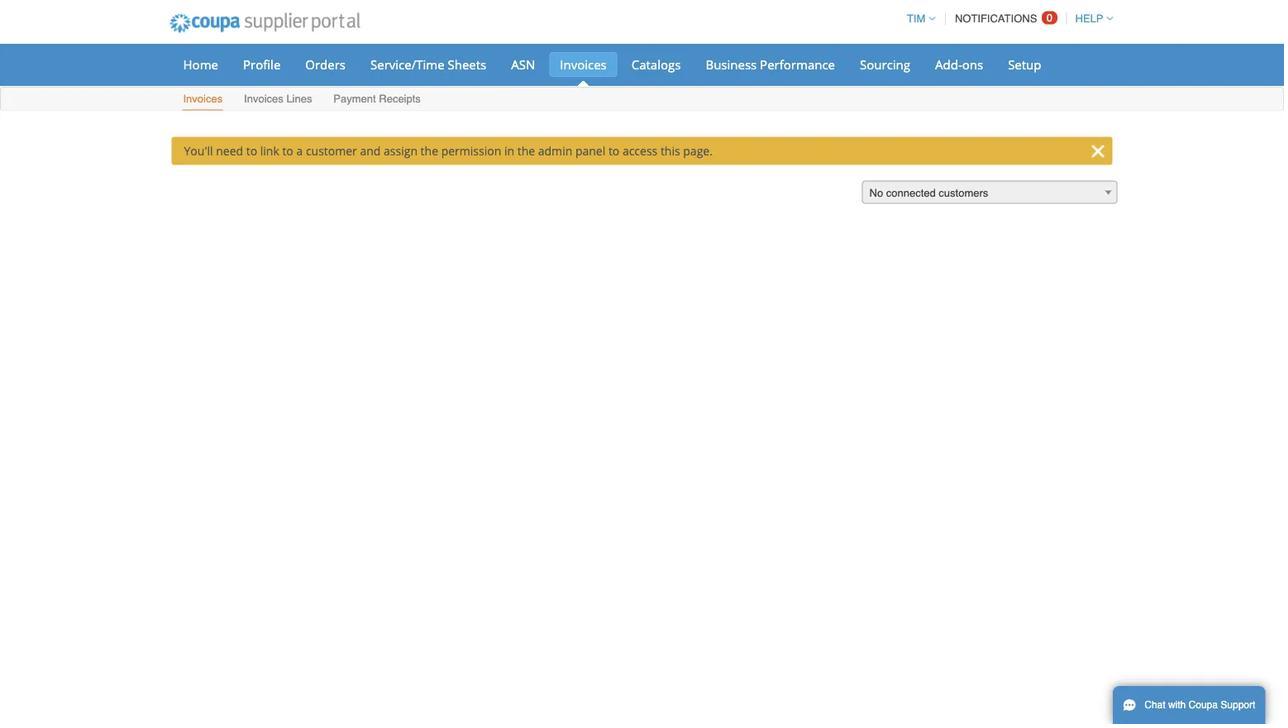 Task type: vqa. For each thing, say whether or not it's contained in the screenshot.
Tab List
no



Task type: locate. For each thing, give the bounding box(es) containing it.
0 vertical spatial invoices link
[[549, 52, 617, 77]]

2 the from the left
[[517, 143, 535, 159]]

invoices for the invoices link to the right
[[560, 56, 607, 73]]

to left a
[[282, 143, 293, 159]]

asn
[[511, 56, 535, 73]]

invoices right asn
[[560, 56, 607, 73]]

invoices down home 'link'
[[183, 93, 223, 105]]

invoices
[[560, 56, 607, 73], [183, 93, 223, 105], [244, 93, 283, 105]]

catalogs link
[[621, 52, 692, 77]]

chat with coupa support button
[[1113, 686, 1265, 724]]

access
[[623, 143, 658, 159]]

2 horizontal spatial to
[[609, 143, 620, 159]]

connected
[[886, 187, 936, 199]]

invoices down profile "link"
[[244, 93, 283, 105]]

payment
[[334, 93, 376, 105]]

the right "assign"
[[421, 143, 438, 159]]

1 horizontal spatial invoices link
[[549, 52, 617, 77]]

invoices link right asn link at the left top of page
[[549, 52, 617, 77]]

payment receipts link
[[333, 89, 422, 110]]

1 horizontal spatial to
[[282, 143, 293, 159]]

the right in
[[517, 143, 535, 159]]

1 the from the left
[[421, 143, 438, 159]]

home link
[[172, 52, 229, 77]]

to left the link
[[246, 143, 257, 159]]

the
[[421, 143, 438, 159], [517, 143, 535, 159]]

navigation
[[900, 2, 1113, 35]]

1 horizontal spatial invoices
[[244, 93, 283, 105]]

0 horizontal spatial to
[[246, 143, 257, 159]]

0
[[1047, 12, 1053, 24]]

add-
[[935, 56, 962, 73]]

tim
[[907, 12, 926, 25]]

admin
[[538, 143, 572, 159]]

payment receipts
[[334, 93, 421, 105]]

service/time sheets
[[370, 56, 486, 73]]

chat
[[1145, 700, 1166, 711]]

customers
[[939, 187, 988, 199]]

to
[[246, 143, 257, 159], [282, 143, 293, 159], [609, 143, 620, 159]]

add-ons
[[935, 56, 983, 73]]

notifications
[[955, 12, 1037, 25]]

sheets
[[448, 56, 486, 73]]

invoices link down home 'link'
[[182, 89, 223, 110]]

service/time
[[370, 56, 445, 73]]

setup link
[[997, 52, 1052, 77]]

0 horizontal spatial invoices
[[183, 93, 223, 105]]

1 horizontal spatial the
[[517, 143, 535, 159]]

business performance
[[706, 56, 835, 73]]

you'll need to link to a customer and assign the permission in the admin panel to access this page.
[[184, 143, 713, 159]]

you'll
[[184, 143, 213, 159]]

orders link
[[295, 52, 356, 77]]

sourcing link
[[849, 52, 921, 77]]

to right panel
[[609, 143, 620, 159]]

invoices link
[[549, 52, 617, 77], [182, 89, 223, 110]]

performance
[[760, 56, 835, 73]]

business performance link
[[695, 52, 846, 77]]

0 horizontal spatial the
[[421, 143, 438, 159]]

catalogs
[[632, 56, 681, 73]]

1 to from the left
[[246, 143, 257, 159]]

this
[[661, 143, 680, 159]]

3 to from the left
[[609, 143, 620, 159]]

in
[[504, 143, 514, 159]]

0 horizontal spatial invoices link
[[182, 89, 223, 110]]

2 horizontal spatial invoices
[[560, 56, 607, 73]]



Task type: describe. For each thing, give the bounding box(es) containing it.
2 to from the left
[[282, 143, 293, 159]]

setup
[[1008, 56, 1041, 73]]

service/time sheets link
[[360, 52, 497, 77]]

profile
[[243, 56, 281, 73]]

coupa supplier portal image
[[158, 2, 371, 44]]

a
[[296, 143, 303, 159]]

and
[[360, 143, 381, 159]]

chat with coupa support
[[1145, 700, 1256, 711]]

asn link
[[500, 52, 546, 77]]

tim link
[[900, 12, 935, 25]]

profile link
[[232, 52, 291, 77]]

assign
[[384, 143, 418, 159]]

coupa
[[1189, 700, 1218, 711]]

help link
[[1068, 12, 1113, 25]]

No connected customers field
[[862, 181, 1118, 205]]

link
[[260, 143, 279, 159]]

sourcing
[[860, 56, 910, 73]]

1 vertical spatial invoices link
[[182, 89, 223, 110]]

invoices for invoices lines
[[244, 93, 283, 105]]

need
[[216, 143, 243, 159]]

ons
[[962, 56, 983, 73]]

invoices lines link
[[243, 89, 313, 110]]

no connected customers
[[870, 187, 988, 199]]

home
[[183, 56, 218, 73]]

receipts
[[379, 93, 421, 105]]

No connected customers text field
[[863, 182, 1117, 205]]

invoices lines
[[244, 93, 312, 105]]

customer
[[306, 143, 357, 159]]

navigation containing notifications 0
[[900, 2, 1113, 35]]

invoices for the bottom the invoices link
[[183, 93, 223, 105]]

orders
[[305, 56, 346, 73]]

lines
[[286, 93, 312, 105]]

add-ons link
[[924, 52, 994, 77]]

notifications 0
[[955, 12, 1053, 25]]

page.
[[683, 143, 713, 159]]

business
[[706, 56, 757, 73]]

help
[[1075, 12, 1104, 25]]

support
[[1221, 700, 1256, 711]]

with
[[1168, 700, 1186, 711]]

no
[[870, 187, 883, 199]]

permission
[[441, 143, 501, 159]]

panel
[[575, 143, 606, 159]]



